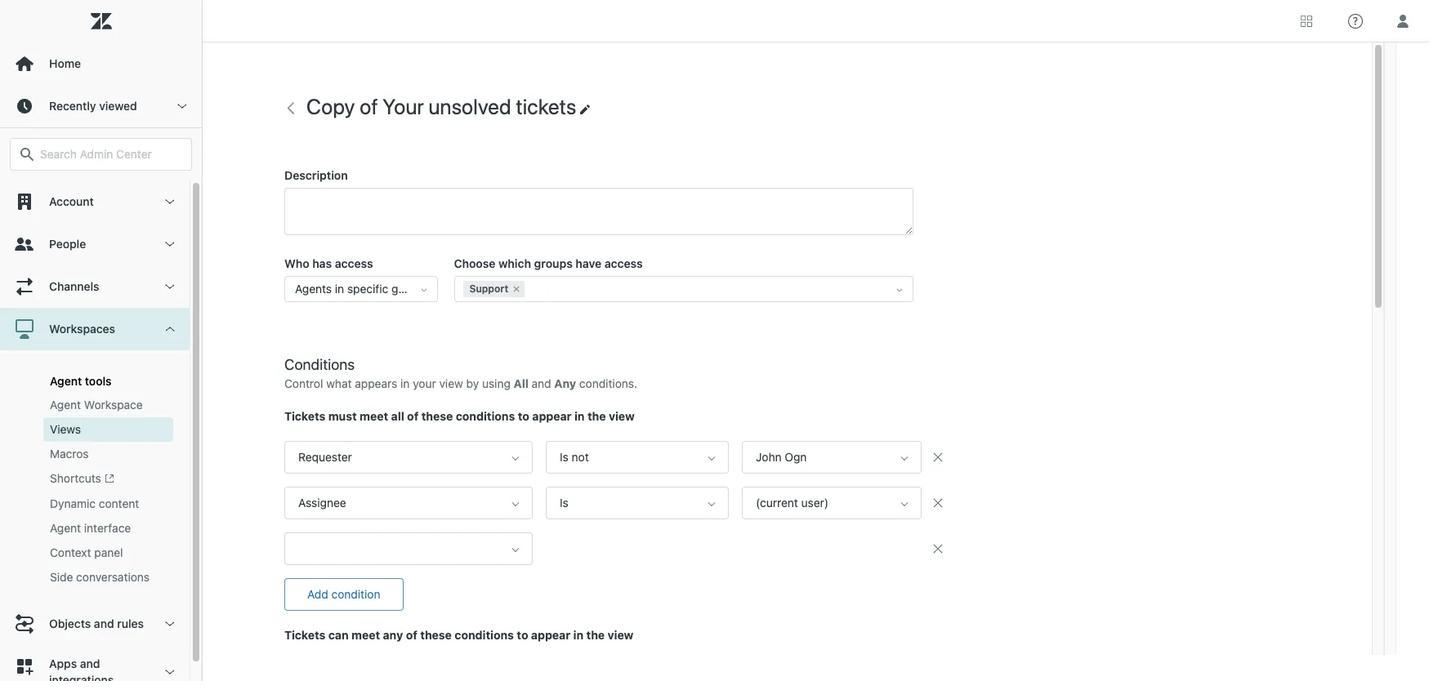Task type: vqa. For each thing, say whether or not it's contained in the screenshot.
search box within the "primary" element
no



Task type: describe. For each thing, give the bounding box(es) containing it.
macros element
[[50, 446, 89, 463]]

workspaces button
[[0, 308, 190, 351]]

workspace
[[84, 398, 143, 412]]

side
[[50, 571, 73, 585]]

conversations
[[76, 571, 150, 585]]

objects
[[49, 617, 91, 631]]

recently viewed button
[[0, 85, 202, 127]]

help image
[[1348, 13, 1363, 28]]

dynamic content element
[[50, 496, 139, 513]]

apps
[[49, 657, 77, 671]]

agent interface
[[50, 522, 131, 536]]

apps and integrations
[[49, 657, 114, 682]]

agent interface link
[[43, 517, 173, 541]]

context
[[50, 546, 91, 560]]

home button
[[0, 42, 202, 85]]

context panel link
[[43, 541, 173, 566]]

macros
[[50, 447, 89, 461]]

context panel
[[50, 546, 123, 560]]

primary element
[[0, 0, 203, 682]]

agent for agent workspace
[[50, 398, 81, 412]]

tree inside primary element
[[0, 181, 202, 682]]

shortcuts link
[[43, 467, 173, 492]]

workspaces
[[49, 322, 115, 336]]

macros link
[[43, 442, 173, 467]]

dynamic content link
[[43, 492, 173, 517]]

integrations
[[49, 674, 114, 682]]

viewed
[[99, 99, 137, 113]]

dynamic content
[[50, 497, 139, 511]]



Task type: locate. For each thing, give the bounding box(es) containing it.
and left rules
[[94, 617, 114, 631]]

side conversations element
[[50, 570, 150, 586]]

tree containing account
[[0, 181, 202, 682]]

3 agent from the top
[[50, 522, 81, 536]]

workspaces group
[[0, 351, 190, 603]]

apps and integrations button
[[0, 646, 190, 682]]

1 agent from the top
[[50, 374, 82, 388]]

objects and rules
[[49, 617, 144, 631]]

2 vertical spatial agent
[[50, 522, 81, 536]]

agent for agent interface
[[50, 522, 81, 536]]

content
[[99, 497, 139, 511]]

side conversations link
[[43, 566, 173, 590]]

recently
[[49, 99, 96, 113]]

views link
[[43, 418, 173, 442]]

none search field inside primary element
[[2, 138, 200, 171]]

rules
[[117, 617, 144, 631]]

shortcuts
[[50, 472, 101, 485]]

and for objects
[[94, 617, 114, 631]]

agent up views
[[50, 398, 81, 412]]

tree
[[0, 181, 202, 682]]

interface
[[84, 522, 131, 536]]

agent tools element
[[50, 374, 112, 388]]

tree item inside primary element
[[0, 308, 190, 603]]

agent
[[50, 374, 82, 388], [50, 398, 81, 412], [50, 522, 81, 536]]

agent up "context"
[[50, 522, 81, 536]]

shortcuts element
[[50, 471, 114, 488]]

views element
[[50, 422, 81, 438]]

and for apps
[[80, 657, 100, 671]]

panel
[[94, 546, 123, 560]]

account
[[49, 195, 94, 208]]

channels button
[[0, 266, 190, 308]]

agent workspace
[[50, 398, 143, 412]]

zendesk products image
[[1301, 15, 1312, 27]]

views
[[50, 423, 81, 436]]

agent workspace element
[[50, 397, 143, 414]]

tree item
[[0, 308, 190, 603]]

channels
[[49, 279, 99, 293]]

None search field
[[2, 138, 200, 171]]

agent left tools
[[50, 374, 82, 388]]

and up integrations
[[80, 657, 100, 671]]

and inside 'apps and integrations'
[[80, 657, 100, 671]]

side conversations
[[50, 571, 150, 585]]

1 vertical spatial agent
[[50, 398, 81, 412]]

0 vertical spatial and
[[94, 617, 114, 631]]

tools
[[85, 374, 112, 388]]

Search Admin Center field
[[40, 147, 181, 162]]

and
[[94, 617, 114, 631], [80, 657, 100, 671]]

home
[[49, 56, 81, 70]]

people button
[[0, 223, 190, 266]]

agent interface element
[[50, 521, 131, 537]]

user menu image
[[1393, 10, 1414, 31]]

people
[[49, 237, 86, 251]]

recently viewed
[[49, 99, 137, 113]]

and inside objects and rules dropdown button
[[94, 617, 114, 631]]

agent tools
[[50, 374, 112, 388]]

account button
[[0, 181, 190, 223]]

tree item containing workspaces
[[0, 308, 190, 603]]

agent for agent tools
[[50, 374, 82, 388]]

0 vertical spatial agent
[[50, 374, 82, 388]]

objects and rules button
[[0, 603, 190, 646]]

1 vertical spatial and
[[80, 657, 100, 671]]

context panel element
[[50, 545, 123, 562]]

dynamic
[[50, 497, 96, 511]]

2 agent from the top
[[50, 398, 81, 412]]

agent workspace link
[[43, 393, 173, 418]]



